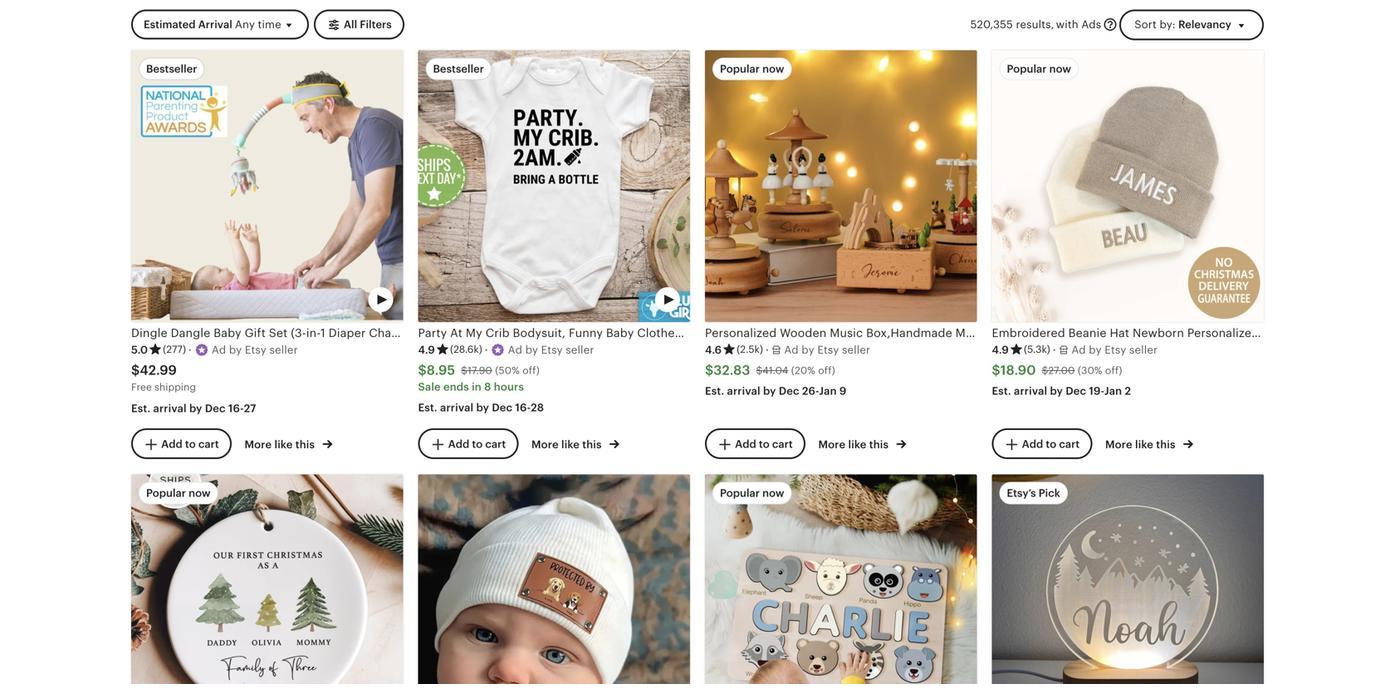 Task type: vqa. For each thing, say whether or not it's contained in the screenshot.
Personalized Leather Mens Wallet, Christmas Gift for Boyfriend, Him, Husband, Father, Dad, Handwriting Engraved Custom Anniversary Wallet image
no



Task type: describe. For each thing, give the bounding box(es) containing it.
etsy's pick link
[[992, 475, 1264, 685]]

by inside $ 8.95 $ 17.90 (50% off) sale ends in 8 hours est. arrival by dec 16-28
[[476, 402, 489, 414]]

19-
[[1089, 385, 1105, 398]]

filters
[[360, 18, 392, 31]]

est. arrival by dec 19-jan 2
[[992, 385, 1132, 398]]

more for 32.83
[[819, 439, 846, 451]]

relevancy
[[1179, 18, 1232, 31]]

personalized wooden music box,handmade music box,wooden horse musical carousel,vintage music box,heirloom carousel,baby boy girl shower gift image
[[705, 50, 977, 322]]

est. for est. arrival by dec 19-jan 2
[[992, 385, 1012, 398]]

more like this for 18.90
[[1106, 439, 1179, 451]]

this for 32.83
[[870, 439, 889, 451]]

(30%
[[1078, 365, 1103, 376]]

1 to from the left
[[185, 438, 196, 451]]

0 horizontal spatial 16-
[[228, 402, 244, 415]]

cart for 18.90
[[1060, 438, 1080, 451]]

shipping
[[155, 382, 196, 393]]

add to cart button for 32.83
[[705, 429, 806, 460]]

popular now for embroidered beanie hat newborn personalized hat for babies and toddlers name hat for infants for winter fall image
[[1007, 63, 1072, 75]]

popular now for custom handmade name puzzle with animals, personalized birthday gift for kids, christmas gifts for toddlers, unique new baby gift, wood toy image on the bottom of the page
[[720, 487, 785, 500]]

party at my crib bodysuit, funny baby clothes, cute bodysuit, baby boy clothes, baby girl bodysuit, baby girl clothes, baby boy bodysuit image
[[418, 50, 690, 322]]

jan for 18.90
[[1105, 385, 1122, 398]]

ads
[[1082, 18, 1102, 31]]

sale
[[418, 381, 441, 393]]

results,
[[1016, 18, 1055, 31]]

arrival for dec 16-27
[[153, 402, 187, 415]]

add for 32.83
[[735, 438, 757, 451]]

by for dec 19-jan 2
[[1050, 385, 1063, 398]]

9
[[840, 385, 847, 398]]

all filters button
[[314, 10, 404, 40]]

add to cart for 8.95
[[448, 438, 506, 451]]

add for 18.90
[[1022, 438, 1044, 451]]

time
[[258, 18, 281, 31]]

$ 18.90 $ 27.00 (30% off)
[[992, 363, 1123, 378]]

$ inside $ 18.90 $ 27.00 (30% off)
[[1042, 365, 1049, 376]]

1 more from the left
[[245, 439, 272, 451]]

any
[[235, 18, 255, 31]]

add to cart button for 8.95
[[418, 429, 519, 460]]

to for 8.95
[[472, 438, 483, 451]]

more for 18.90
[[1106, 439, 1133, 451]]

arrival for dec 19-jan 2
[[1014, 385, 1048, 398]]

est. for est. arrival by dec 16-27
[[131, 402, 151, 415]]

add for 8.95
[[448, 438, 470, 451]]

(28.6k)
[[450, 344, 482, 355]]

18.90
[[1001, 363, 1036, 378]]

$ 8.95 $ 17.90 (50% off) sale ends in 8 hours est. arrival by dec 16-28
[[418, 363, 544, 414]]

$ 42.99 free shipping
[[131, 363, 196, 393]]

(277)
[[163, 344, 186, 355]]

$ inside $ 32.83 $ 41.04 (20% off)
[[756, 365, 763, 376]]

est. inside $ 8.95 $ 17.90 (50% off) sale ends in 8 hours est. arrival by dec 16-28
[[418, 402, 438, 414]]

ends
[[444, 381, 469, 393]]

est. arrival by dec 16-27
[[131, 402, 256, 415]]

32.83
[[714, 363, 751, 378]]

8
[[484, 381, 491, 393]]

product video element for dingle dangle baby gift set (3-in-1 diaper changer, baby mobile, rattle) | best baby shower gift, gift for dad, baby gift, baby toy image
[[131, 50, 403, 322]]

8.95
[[427, 363, 455, 378]]

more for 8.95
[[532, 439, 559, 451]]

add to cart button for 18.90
[[992, 429, 1093, 460]]

2
[[1125, 385, 1132, 398]]

cart for 32.83
[[773, 438, 793, 451]]

etsy's pick
[[1007, 487, 1061, 500]]

this for 18.90
[[1157, 439, 1176, 451]]

mountains custom name light | personalized bedroom led cloud decor sign | light up sign | daughter/son gift sign /boy gift/ girl gift image
[[992, 475, 1264, 685]]

42.99
[[140, 363, 177, 378]]

estimated arrival any time
[[144, 18, 281, 31]]

1 more like this from the left
[[245, 439, 318, 451]]

1 add to cart button from the left
[[131, 429, 232, 460]]

bestseller for 42.99
[[146, 63, 197, 75]]

$ up ends
[[461, 365, 468, 376]]

$ down 4.6
[[705, 363, 714, 378]]

with
[[1056, 18, 1079, 31]]

popular for custom handmade name puzzle with animals, personalized birthday gift for kids, christmas gifts for toddlers, unique new baby gift, wood toy image on the bottom of the page
[[720, 487, 760, 500]]

popular for personalized wooden music box,handmade music box,wooden horse musical carousel,vintage music box,heirloom carousel,baby boy girl shower gift image at the right of page
[[720, 63, 760, 75]]



Task type: locate. For each thing, give the bounding box(es) containing it.
5.0
[[131, 344, 148, 356]]

off) inside $ 18.90 $ 27.00 (30% off)
[[1106, 365, 1123, 376]]

to down $ 8.95 $ 17.90 (50% off) sale ends in 8 hours est. arrival by dec 16-28
[[472, 438, 483, 451]]

to up pick
[[1046, 438, 1057, 451]]

off) inside $ 32.83 $ 41.04 (20% off)
[[819, 365, 836, 376]]

more like this down 27
[[245, 439, 318, 451]]

3 this from the left
[[870, 439, 889, 451]]

by down $ 18.90 $ 27.00 (30% off)
[[1050, 385, 1063, 398]]

arrival down the 32.83
[[727, 385, 761, 398]]

dec for dec 26-jan 9
[[779, 385, 800, 398]]

more like this for 8.95
[[532, 439, 605, 451]]

popular now
[[720, 63, 785, 75], [1007, 63, 1072, 75], [146, 487, 211, 500], [720, 487, 785, 500]]

$ 32.83 $ 41.04 (20% off)
[[705, 363, 836, 378]]

1 · from the left
[[189, 344, 192, 356]]

more like this for 32.83
[[819, 439, 892, 451]]

add down est. arrival by dec 26-jan 9
[[735, 438, 757, 451]]

arrival inside $ 8.95 $ 17.90 (50% off) sale ends in 8 hours est. arrival by dec 16-28
[[440, 402, 474, 414]]

add down est. arrival by dec 16-27
[[161, 438, 183, 451]]

2 · from the left
[[485, 344, 488, 356]]

4 to from the left
[[1046, 438, 1057, 451]]

· for 18.90
[[1053, 344, 1057, 356]]

2 add to cart button from the left
[[418, 429, 519, 460]]

more like this link for 8.95
[[532, 435, 620, 453]]

now for embroidered beanie hat newborn personalized hat for babies and toddlers name hat for infants for winter fall image
[[1050, 63, 1072, 75]]

add to cart down est. arrival by dec 16-27
[[161, 438, 219, 451]]

(20%
[[791, 365, 816, 376]]

4 this from the left
[[1157, 439, 1176, 451]]

1 horizontal spatial bestseller
[[433, 63, 484, 75]]

product video element for party at my crib bodysuit, funny baby clothes, cute bodysuit, baby boy clothes, baby girl bodysuit, baby girl clothes, baby boy bodysuit "image"
[[418, 50, 690, 322]]

2 horizontal spatial off)
[[1106, 365, 1123, 376]]

add to cart button up pick
[[992, 429, 1093, 460]]

4 cart from the left
[[1060, 438, 1080, 451]]

add to cart button
[[131, 429, 232, 460], [418, 429, 519, 460], [705, 429, 806, 460], [992, 429, 1093, 460]]

(50%
[[495, 365, 520, 376]]

0 horizontal spatial off)
[[523, 365, 540, 376]]

4.6
[[705, 344, 722, 356]]

like for 32.83
[[849, 439, 867, 451]]

cart up pick
[[1060, 438, 1080, 451]]

dec left 26-
[[779, 385, 800, 398]]

now for custom handmade name puzzle with animals, personalized birthday gift for kids, christmas gifts for toddlers, unique new baby gift, wood toy image on the bottom of the page
[[763, 487, 785, 500]]

off) inside $ 8.95 $ 17.90 (50% off) sale ends in 8 hours est. arrival by dec 16-28
[[523, 365, 540, 376]]

3 to from the left
[[759, 438, 770, 451]]

more like this link for 32.83
[[819, 435, 907, 453]]

1 4.9 from the left
[[418, 344, 435, 356]]

16- inside $ 8.95 $ 17.90 (50% off) sale ends in 8 hours est. arrival by dec 16-28
[[515, 402, 531, 414]]

27
[[244, 402, 256, 415]]

1 horizontal spatial popular now link
[[705, 475, 977, 685]]

more like this down 2
[[1106, 439, 1179, 451]]

dec for dec 16-27
[[205, 402, 226, 415]]

like
[[275, 439, 293, 451], [562, 439, 580, 451], [849, 439, 867, 451], [1136, 439, 1154, 451]]

in
[[472, 381, 482, 393]]

4 add to cart from the left
[[1022, 438, 1080, 451]]

4 add from the left
[[1022, 438, 1044, 451]]

$
[[131, 363, 140, 378], [418, 363, 427, 378], [705, 363, 714, 378], [992, 363, 1001, 378], [461, 365, 468, 376], [756, 365, 763, 376], [1042, 365, 1049, 376]]

sort by: relevancy
[[1135, 18, 1232, 31]]

more down the 9
[[819, 439, 846, 451]]

· right the (277)
[[189, 344, 192, 356]]

1 cart from the left
[[198, 438, 219, 451]]

3 more like this link from the left
[[819, 435, 907, 453]]

(5.3k)
[[1024, 344, 1051, 355]]

dec for dec 19-jan 2
[[1066, 385, 1087, 398]]

dec left 27
[[205, 402, 226, 415]]

more down 2
[[1106, 439, 1133, 451]]

product video element for family of three christmas ornament - family of 3 - family ornament - personalized baby's first christmas ornament, first christmas ornament image
[[131, 475, 403, 685]]

more like this link down 28
[[532, 435, 620, 453]]

2 more from the left
[[532, 439, 559, 451]]

1 horizontal spatial off)
[[819, 365, 836, 376]]

add to cart up pick
[[1022, 438, 1080, 451]]

bestseller for 8.95
[[433, 63, 484, 75]]

etsy's
[[1007, 487, 1036, 500]]

1 add from the left
[[161, 438, 183, 451]]

1 add to cart from the left
[[161, 438, 219, 451]]

$ left 27.00
[[992, 363, 1001, 378]]

1 more like this link from the left
[[245, 435, 333, 453]]

4.9 up 18.90
[[992, 344, 1009, 356]]

4 more like this from the left
[[1106, 439, 1179, 451]]

embroidered beanie hat newborn personalized hat for babies and toddlers name hat for infants for winter fall image
[[992, 50, 1264, 322]]

arrival down 18.90
[[1014, 385, 1048, 398]]

cart
[[198, 438, 219, 451], [485, 438, 506, 451], [773, 438, 793, 451], [1060, 438, 1080, 451]]

$ up sale
[[418, 363, 427, 378]]

41.04
[[763, 365, 789, 376]]

jan left the 9
[[819, 385, 837, 398]]

add to cart for 18.90
[[1022, 438, 1080, 451]]

·
[[189, 344, 192, 356], [485, 344, 488, 356], [766, 344, 769, 356], [1053, 344, 1057, 356]]

3 · from the left
[[766, 344, 769, 356]]

arrival for dec 26-jan 9
[[727, 385, 761, 398]]

add to cart for 32.83
[[735, 438, 793, 451]]

· for 32.83
[[766, 344, 769, 356]]

add to cart button down est. arrival by dec 26-jan 9
[[705, 429, 806, 460]]

arrival down shipping
[[153, 402, 187, 415]]

by down $ 32.83 $ 41.04 (20% off)
[[763, 385, 776, 398]]

est. down the 32.83
[[705, 385, 725, 398]]

by down 8
[[476, 402, 489, 414]]

2 this from the left
[[583, 439, 602, 451]]

4 · from the left
[[1053, 344, 1057, 356]]

off) for 32.83
[[819, 365, 836, 376]]

4.9 up 8.95
[[418, 344, 435, 356]]

by:
[[1160, 18, 1176, 31]]

2 cart from the left
[[485, 438, 506, 451]]

16-
[[515, 402, 531, 414], [228, 402, 244, 415]]

popular now for personalized wooden music box,handmade music box,wooden horse musical carousel,vintage music box,heirloom carousel,baby boy girl shower gift image at the right of page
[[720, 63, 785, 75]]

by
[[763, 385, 776, 398], [1050, 385, 1063, 398], [476, 402, 489, 414], [189, 402, 202, 415]]

to for 32.83
[[759, 438, 770, 451]]

4.9
[[418, 344, 435, 356], [992, 344, 1009, 356]]

est.
[[705, 385, 725, 398], [992, 385, 1012, 398], [418, 402, 438, 414], [131, 402, 151, 415]]

add to cart down est. arrival by dec 26-jan 9
[[735, 438, 793, 451]]

est. down 18.90
[[992, 385, 1012, 398]]

off) for 18.90
[[1106, 365, 1123, 376]]

520,355 results,
[[971, 18, 1055, 31]]

more like this
[[245, 439, 318, 451], [532, 439, 605, 451], [819, 439, 892, 451], [1106, 439, 1179, 451]]

this
[[296, 439, 315, 451], [583, 439, 602, 451], [870, 439, 889, 451], [1157, 439, 1176, 451]]

1 popular now link from the left
[[131, 475, 403, 685]]

off) right (20%
[[819, 365, 836, 376]]

· right (28.6k)
[[485, 344, 488, 356]]

$ inside $ 42.99 free shipping
[[131, 363, 140, 378]]

2 jan from the left
[[1105, 385, 1122, 398]]

1 horizontal spatial jan
[[1105, 385, 1122, 398]]

jan
[[819, 385, 837, 398], [1105, 385, 1122, 398]]

4.9 for 8.95
[[418, 344, 435, 356]]

more like this link down 2
[[1106, 435, 1194, 453]]

add to cart
[[161, 438, 219, 451], [448, 438, 506, 451], [735, 438, 793, 451], [1022, 438, 1080, 451]]

to down est. arrival by dec 26-jan 9
[[759, 438, 770, 451]]

add to cart button down est. arrival by dec 16-27
[[131, 429, 232, 460]]

arrival
[[727, 385, 761, 398], [1014, 385, 1048, 398], [440, 402, 474, 414], [153, 402, 187, 415]]

more
[[245, 439, 272, 451], [532, 439, 559, 451], [819, 439, 846, 451], [1106, 439, 1133, 451]]

cart down $ 8.95 $ 17.90 (50% off) sale ends in 8 hours est. arrival by dec 16-28
[[485, 438, 506, 451]]

product video element
[[131, 50, 403, 322], [418, 50, 690, 322], [131, 475, 403, 685], [992, 475, 1264, 685]]

· right (5.3k)
[[1053, 344, 1057, 356]]

dec down hours
[[492, 402, 513, 414]]

more down 27
[[245, 439, 272, 451]]

dec inside $ 8.95 $ 17.90 (50% off) sale ends in 8 hours est. arrival by dec 16-28
[[492, 402, 513, 414]]

estimated
[[144, 18, 196, 31]]

26-
[[802, 385, 819, 398]]

hours
[[494, 381, 524, 393]]

cart for 8.95
[[485, 438, 506, 451]]

1 horizontal spatial 16-
[[515, 402, 531, 414]]

free
[[131, 382, 152, 393]]

cart down est. arrival by dec 16-27
[[198, 438, 219, 451]]

0 horizontal spatial popular now link
[[131, 475, 403, 685]]

dec
[[779, 385, 800, 398], [1066, 385, 1087, 398], [492, 402, 513, 414], [205, 402, 226, 415]]

est. down sale
[[418, 402, 438, 414]]

with ads
[[1056, 18, 1102, 31]]

2 4.9 from the left
[[992, 344, 1009, 356]]

4 more from the left
[[1106, 439, 1133, 451]]

this for 8.95
[[583, 439, 602, 451]]

by for dec 16-27
[[189, 402, 202, 415]]

2 bestseller from the left
[[433, 63, 484, 75]]

popular now link
[[131, 475, 403, 685], [705, 475, 977, 685]]

1 horizontal spatial 4.9
[[992, 344, 1009, 356]]

2 add to cart from the left
[[448, 438, 506, 451]]

off) right (30%
[[1106, 365, 1123, 376]]

more like this link
[[245, 435, 333, 453], [532, 435, 620, 453], [819, 435, 907, 453], [1106, 435, 1194, 453]]

add
[[161, 438, 183, 451], [448, 438, 470, 451], [735, 438, 757, 451], [1022, 438, 1044, 451]]

3 more like this from the left
[[819, 439, 892, 451]]

520,355
[[971, 18, 1013, 31]]

by down shipping
[[189, 402, 202, 415]]

more like this link down the 9
[[819, 435, 907, 453]]

all filters
[[344, 18, 392, 31]]

· for 8.95
[[485, 344, 488, 356]]

like for 8.95
[[562, 439, 580, 451]]

dingle dangle baby gift set (3-in-1 diaper changer, baby mobile, rattle) | best baby shower gift, gift for dad, baby gift, baby toy image
[[131, 50, 403, 322]]

popular
[[720, 63, 760, 75], [1007, 63, 1047, 75], [146, 487, 186, 500], [720, 487, 760, 500]]

0 horizontal spatial jan
[[819, 385, 837, 398]]

to
[[185, 438, 196, 451], [472, 438, 483, 451], [759, 438, 770, 451], [1046, 438, 1057, 451]]

more like this down the 9
[[819, 439, 892, 451]]

28
[[531, 402, 544, 414]]

4 like from the left
[[1136, 439, 1154, 451]]

personalized baby beanie with vegan leather patch for boy girl, custom baby puppy beanies with name kids, gift for newborn, toddler, kid image
[[418, 475, 690, 685]]

by for dec 26-jan 9
[[763, 385, 776, 398]]

$ down (5.3k)
[[1042, 365, 1049, 376]]

2 more like this link from the left
[[532, 435, 620, 453]]

0 horizontal spatial bestseller
[[146, 63, 197, 75]]

jan left 2
[[1105, 385, 1122, 398]]

est. arrival by dec 26-jan 9
[[705, 385, 847, 398]]

3 off) from the left
[[1106, 365, 1123, 376]]

to down est. arrival by dec 16-27
[[185, 438, 196, 451]]

more like this down 28
[[532, 439, 605, 451]]

off) right (50% at bottom
[[523, 365, 540, 376]]

2 off) from the left
[[819, 365, 836, 376]]

$ up free
[[131, 363, 140, 378]]

(2.5k)
[[737, 344, 763, 355]]

3 add from the left
[[735, 438, 757, 451]]

3 like from the left
[[849, 439, 867, 451]]

3 add to cart from the left
[[735, 438, 793, 451]]

to for 18.90
[[1046, 438, 1057, 451]]

more like this link for 18.90
[[1106, 435, 1194, 453]]

popular for embroidered beanie hat newborn personalized hat for babies and toddlers name hat for infants for winter fall image
[[1007, 63, 1047, 75]]

2 popular now link from the left
[[705, 475, 977, 685]]

add down ends
[[448, 438, 470, 451]]

bestseller
[[146, 63, 197, 75], [433, 63, 484, 75]]

more down 28
[[532, 439, 559, 451]]

est. down free
[[131, 402, 151, 415]]

3 more from the left
[[819, 439, 846, 451]]

arrival down ends
[[440, 402, 474, 414]]

4.9 for 18.90
[[992, 344, 1009, 356]]

add to cart down $ 8.95 $ 17.90 (50% off) sale ends in 8 hours est. arrival by dec 16-28
[[448, 438, 506, 451]]

add up etsy's pick
[[1022, 438, 1044, 451]]

now for personalized wooden music box,handmade music box,wooden horse musical carousel,vintage music box,heirloom carousel,baby boy girl shower gift image at the right of page
[[763, 63, 785, 75]]

family of three christmas ornament - family of 3 - family ornament - personalized baby's first christmas ornament, first christmas ornament image
[[131, 475, 403, 685]]

27.00
[[1049, 365, 1075, 376]]

2 to from the left
[[472, 438, 483, 451]]

sort
[[1135, 18, 1157, 31]]

$ down (2.5k)
[[756, 365, 763, 376]]

2 more like this from the left
[[532, 439, 605, 451]]

now
[[763, 63, 785, 75], [1050, 63, 1072, 75], [189, 487, 211, 500], [763, 487, 785, 500]]

off)
[[523, 365, 540, 376], [819, 365, 836, 376], [1106, 365, 1123, 376]]

0 horizontal spatial 4.9
[[418, 344, 435, 356]]

3 add to cart button from the left
[[705, 429, 806, 460]]

off) for 8.95
[[523, 365, 540, 376]]

1 this from the left
[[296, 439, 315, 451]]

dec left 19-
[[1066, 385, 1087, 398]]

cart down est. arrival by dec 26-jan 9
[[773, 438, 793, 451]]

custom handmade name puzzle with animals, personalized birthday gift for kids, christmas gifts for toddlers, unique new baby gift, wood toy image
[[705, 475, 977, 685]]

more like this link down 27
[[245, 435, 333, 453]]

1 off) from the left
[[523, 365, 540, 376]]

4 more like this link from the left
[[1106, 435, 1194, 453]]

2 like from the left
[[562, 439, 580, 451]]

all
[[344, 18, 357, 31]]

2 add from the left
[[448, 438, 470, 451]]

est. for est. arrival by dec 26-jan 9
[[705, 385, 725, 398]]

1 bestseller from the left
[[146, 63, 197, 75]]

pick
[[1039, 487, 1061, 500]]

arrival
[[198, 18, 232, 31]]

1 like from the left
[[275, 439, 293, 451]]

jan for 32.83
[[819, 385, 837, 398]]

17.90
[[468, 365, 493, 376]]

product video element for mountains custom name light | personalized bedroom led cloud decor sign | light up sign | daughter/son gift sign /boy gift/ girl gift image
[[992, 475, 1264, 685]]

add to cart button down $ 8.95 $ 17.90 (50% off) sale ends in 8 hours est. arrival by dec 16-28
[[418, 429, 519, 460]]

4 add to cart button from the left
[[992, 429, 1093, 460]]

1 jan from the left
[[819, 385, 837, 398]]

3 cart from the left
[[773, 438, 793, 451]]

· right (2.5k)
[[766, 344, 769, 356]]

like for 18.90
[[1136, 439, 1154, 451]]



